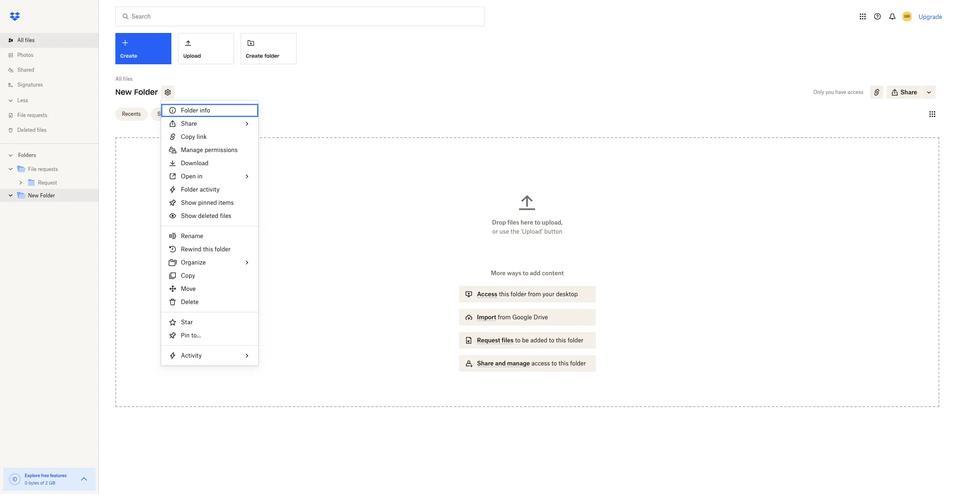 Task type: vqa. For each thing, say whether or not it's contained in the screenshot.
RESET FILTERS
no



Task type: describe. For each thing, give the bounding box(es) containing it.
files inside menu item
[[220, 212, 232, 219]]

to...
[[191, 332, 201, 339]]

this inside menu item
[[203, 246, 213, 253]]

be
[[523, 337, 529, 344]]

free
[[41, 473, 49, 478]]

manage permissions
[[181, 146, 238, 153]]

or
[[493, 228, 498, 235]]

features
[[50, 473, 67, 478]]

delete
[[181, 299, 199, 306]]

more
[[491, 270, 506, 277]]

import from google drive
[[477, 314, 549, 321]]

download
[[181, 160, 209, 167]]

rewind this folder menu item
[[161, 243, 259, 256]]

photos link
[[7, 48, 99, 63]]

pin
[[181, 332, 190, 339]]

activity
[[200, 186, 220, 193]]

button
[[545, 228, 563, 235]]

items
[[219, 199, 234, 206]]

show deleted files menu item
[[161, 210, 259, 223]]

the
[[511, 228, 520, 235]]

0 horizontal spatial all files link
[[7, 33, 99, 48]]

deleted files link
[[7, 123, 99, 138]]

to left be
[[516, 337, 521, 344]]

new folder link
[[16, 191, 92, 202]]

copy menu item
[[161, 269, 259, 282]]

add
[[530, 270, 541, 277]]

info
[[200, 107, 210, 114]]

photos
[[17, 52, 33, 58]]

copy link menu item
[[161, 130, 259, 144]]

file requests inside list
[[17, 112, 47, 118]]

folder left info on the left top of page
[[181, 107, 198, 114]]

1 horizontal spatial all files link
[[115, 75, 133, 83]]

folder inside menu item
[[215, 246, 231, 253]]

in
[[198, 173, 203, 180]]

of
[[40, 481, 44, 486]]

folder activity
[[181, 186, 220, 193]]

new inside new folder link
[[28, 193, 39, 199]]

organize menu item
[[161, 256, 259, 269]]

deleted
[[198, 212, 219, 219]]

added
[[531, 337, 548, 344]]

folder activity menu item
[[161, 183, 259, 196]]

file requests inside group
[[28, 166, 58, 172]]

upload,
[[542, 219, 563, 226]]

1 vertical spatial file requests link
[[16, 164, 92, 175]]

share and manage access to this folder
[[477, 360, 587, 367]]

1 vertical spatial from
[[498, 314, 511, 321]]

share menu item
[[161, 117, 259, 130]]

all files list item
[[0, 33, 99, 48]]

folders
[[18, 152, 36, 158]]

content
[[542, 270, 564, 277]]

manage
[[181, 146, 203, 153]]

copy for copy link
[[181, 133, 195, 140]]

pinned
[[198, 199, 217, 206]]

folder info menu item
[[161, 104, 259, 117]]

show pinned items menu item
[[161, 196, 259, 210]]

upgrade
[[920, 13, 943, 20]]

import
[[477, 314, 497, 321]]

1 horizontal spatial all
[[115, 76, 122, 82]]

requests inside list
[[27, 112, 47, 118]]

access for have
[[848, 89, 864, 95]]

activity
[[181, 352, 202, 359]]

only
[[814, 89, 825, 95]]

upgrade link
[[920, 13, 943, 20]]

create folder button
[[241, 33, 297, 64]]

shared
[[17, 67, 34, 73]]

access
[[477, 291, 498, 298]]

this right access
[[499, 291, 510, 298]]

move
[[181, 285, 196, 292]]

0
[[25, 481, 28, 486]]

request files to be added to this folder
[[477, 337, 584, 344]]

copy for copy
[[181, 272, 195, 279]]

share inside menu item
[[181, 120, 197, 127]]

all files inside list item
[[17, 37, 35, 43]]

here
[[521, 219, 534, 226]]

drop files here to upload, or use the 'upload' button
[[493, 219, 563, 235]]

files inside drop files here to upload, or use the 'upload' button
[[508, 219, 520, 226]]

permissions
[[205, 146, 238, 153]]

less
[[17, 97, 28, 104]]

to left add
[[523, 270, 529, 277]]

only you have access
[[814, 89, 864, 95]]

star menu item
[[161, 316, 259, 329]]

starred button
[[151, 107, 182, 121]]

folder inside button
[[265, 53, 280, 59]]

files right deleted
[[37, 127, 47, 133]]

this right added
[[556, 337, 567, 344]]

google
[[513, 314, 533, 321]]

create folder
[[246, 53, 280, 59]]

deleted
[[17, 127, 36, 133]]

your
[[543, 291, 555, 298]]

share button
[[887, 86, 923, 99]]

1 horizontal spatial new folder
[[115, 87, 158, 97]]

file inside list
[[17, 112, 26, 118]]

file inside group
[[28, 166, 37, 172]]

show for show deleted files
[[181, 212, 197, 219]]

open in
[[181, 173, 203, 180]]

pin to...
[[181, 332, 201, 339]]

star
[[181, 319, 193, 326]]

explore
[[25, 473, 40, 478]]

0 vertical spatial from
[[528, 291, 541, 298]]



Task type: locate. For each thing, give the bounding box(es) containing it.
new folder
[[115, 87, 158, 97], [28, 193, 55, 199]]

0 vertical spatial all
[[17, 37, 24, 43]]

show inside menu item
[[181, 199, 197, 206]]

access this folder from your desktop
[[477, 291, 578, 298]]

file down the folders
[[28, 166, 37, 172]]

folders button
[[0, 149, 99, 161]]

show pinned items
[[181, 199, 234, 206]]

files inside list item
[[25, 37, 35, 43]]

1 vertical spatial new
[[28, 193, 39, 199]]

1 vertical spatial access
[[532, 360, 550, 367]]

files left be
[[502, 337, 514, 344]]

show down folder activity at the top
[[181, 199, 197, 206]]

0 horizontal spatial new
[[28, 193, 39, 199]]

1 horizontal spatial all files
[[115, 76, 133, 82]]

files up photos
[[25, 37, 35, 43]]

all up recents button
[[115, 76, 122, 82]]

file down less
[[17, 112, 26, 118]]

1 vertical spatial requests
[[38, 166, 58, 172]]

signatures
[[17, 82, 43, 88]]

new up the recents
[[115, 87, 132, 97]]

pin to... menu item
[[161, 329, 259, 342]]

1 show from the top
[[181, 199, 197, 206]]

0 horizontal spatial file
[[17, 112, 26, 118]]

gb
[[49, 481, 55, 486]]

folder down folders button on the left top of page
[[40, 193, 55, 199]]

create
[[246, 53, 263, 59]]

all files link up the recents
[[115, 75, 133, 83]]

files up 'the'
[[508, 219, 520, 226]]

show
[[181, 199, 197, 206], [181, 212, 197, 219]]

link
[[197, 133, 207, 140]]

this down request files to be added to this folder
[[559, 360, 569, 367]]

all files up the recents
[[115, 76, 133, 82]]

drive
[[534, 314, 549, 321]]

from right import
[[498, 314, 511, 321]]

drop
[[493, 219, 506, 226]]

activity menu item
[[161, 349, 259, 363]]

rename menu item
[[161, 230, 259, 243]]

0 vertical spatial requests
[[27, 112, 47, 118]]

2 copy from the top
[[181, 272, 195, 279]]

show left deleted at the left of page
[[181, 212, 197, 219]]

0 vertical spatial all files
[[17, 37, 35, 43]]

recents
[[122, 111, 141, 117]]

0 vertical spatial new folder
[[115, 87, 158, 97]]

file
[[17, 112, 26, 118], [28, 166, 37, 172]]

starred
[[157, 111, 175, 117]]

from
[[528, 291, 541, 298], [498, 314, 511, 321]]

you
[[826, 89, 835, 95]]

2 show from the top
[[181, 212, 197, 219]]

all
[[17, 37, 24, 43], [115, 76, 122, 82]]

delete menu item
[[161, 296, 259, 309]]

new folder inside group
[[28, 193, 55, 199]]

requests up deleted files on the top of the page
[[27, 112, 47, 118]]

1 vertical spatial copy
[[181, 272, 195, 279]]

file requests link
[[7, 108, 99, 123], [16, 164, 92, 175]]

1 vertical spatial new folder
[[28, 193, 55, 199]]

0 horizontal spatial all
[[17, 37, 24, 43]]

bytes
[[29, 481, 39, 486]]

move menu item
[[161, 282, 259, 296]]

1 horizontal spatial new
[[115, 87, 132, 97]]

1 horizontal spatial access
[[848, 89, 864, 95]]

new down the folders
[[28, 193, 39, 199]]

requests
[[27, 112, 47, 118], [38, 166, 58, 172]]

1 vertical spatial all
[[115, 76, 122, 82]]

folder left folder settings icon
[[134, 87, 158, 97]]

0 horizontal spatial share
[[181, 120, 197, 127]]

access right have
[[848, 89, 864, 95]]

recents button
[[115, 107, 147, 121]]

0 vertical spatial file requests link
[[7, 108, 99, 123]]

all up photos
[[17, 37, 24, 43]]

2
[[45, 481, 48, 486]]

1 vertical spatial all files
[[115, 76, 133, 82]]

to down request files to be added to this folder
[[552, 360, 557, 367]]

0 horizontal spatial access
[[532, 360, 550, 367]]

all files link
[[7, 33, 99, 48], [115, 75, 133, 83]]

2 horizontal spatial share
[[901, 89, 918, 96]]

and
[[496, 360, 506, 367]]

use
[[500, 228, 510, 235]]

folder info
[[181, 107, 210, 114]]

list containing all files
[[0, 28, 99, 144]]

dropbox image
[[7, 8, 23, 25]]

files inside the more ways to add content element
[[502, 337, 514, 344]]

1 vertical spatial file
[[28, 166, 37, 172]]

have
[[836, 89, 847, 95]]

0 vertical spatial file
[[17, 112, 26, 118]]

1 horizontal spatial from
[[528, 291, 541, 298]]

0 vertical spatial copy
[[181, 133, 195, 140]]

from left your
[[528, 291, 541, 298]]

to right added
[[549, 337, 555, 344]]

1 vertical spatial file requests
[[28, 166, 58, 172]]

0 horizontal spatial from
[[498, 314, 511, 321]]

shared link
[[7, 63, 99, 78]]

share inside button
[[901, 89, 918, 96]]

0 vertical spatial new
[[115, 87, 132, 97]]

0 vertical spatial share
[[901, 89, 918, 96]]

1 horizontal spatial share
[[477, 360, 494, 367]]

rename
[[181, 233, 203, 240]]

0 vertical spatial access
[[848, 89, 864, 95]]

file requests link up deleted files on the top of the page
[[7, 108, 99, 123]]

file requests up deleted files on the top of the page
[[17, 112, 47, 118]]

0 horizontal spatial all files
[[17, 37, 35, 43]]

new
[[115, 87, 132, 97], [28, 193, 39, 199]]

folder
[[265, 53, 280, 59], [215, 246, 231, 253], [511, 291, 527, 298], [568, 337, 584, 344], [571, 360, 587, 367]]

more ways to add content
[[491, 270, 564, 277]]

requests inside group
[[38, 166, 58, 172]]

access for manage
[[532, 360, 550, 367]]

file requests down folders button on the left top of page
[[28, 166, 58, 172]]

show for show pinned items
[[181, 199, 197, 206]]

signatures link
[[7, 78, 99, 92]]

files down items
[[220, 212, 232, 219]]

open in menu item
[[161, 170, 259, 183]]

copy left link
[[181, 133, 195, 140]]

access right manage
[[532, 360, 550, 367]]

show inside menu item
[[181, 212, 197, 219]]

share inside the more ways to add content element
[[477, 360, 494, 367]]

manage
[[508, 360, 530, 367]]

open
[[181, 173, 196, 180]]

files up the recents
[[123, 76, 133, 82]]

'upload'
[[521, 228, 543, 235]]

copy up "move"
[[181, 272, 195, 279]]

access
[[848, 89, 864, 95], [532, 360, 550, 367]]

file requests link down folders button on the left top of page
[[16, 164, 92, 175]]

request
[[477, 337, 501, 344]]

copy
[[181, 133, 195, 140], [181, 272, 195, 279]]

0 vertical spatial show
[[181, 199, 197, 206]]

list
[[0, 28, 99, 144]]

less image
[[7, 97, 15, 105]]

ways
[[508, 270, 522, 277]]

download menu item
[[161, 157, 259, 170]]

1 horizontal spatial file
[[28, 166, 37, 172]]

2 vertical spatial share
[[477, 360, 494, 367]]

group containing file requests
[[0, 161, 99, 209]]

rewind
[[181, 246, 202, 253]]

access inside the more ways to add content element
[[532, 360, 550, 367]]

1 vertical spatial share
[[181, 120, 197, 127]]

1 copy from the top
[[181, 133, 195, 140]]

folder settings image
[[163, 87, 173, 97]]

file requests
[[17, 112, 47, 118], [28, 166, 58, 172]]

files
[[25, 37, 35, 43], [123, 76, 133, 82], [37, 127, 47, 133], [220, 212, 232, 219], [508, 219, 520, 226], [502, 337, 514, 344]]

desktop
[[557, 291, 578, 298]]

explore free features 0 bytes of 2 gb
[[25, 473, 67, 486]]

group
[[0, 161, 99, 209]]

all files up photos
[[17, 37, 35, 43]]

to inside drop files here to upload, or use the 'upload' button
[[535, 219, 541, 226]]

0 vertical spatial file requests
[[17, 112, 47, 118]]

copy link
[[181, 133, 207, 140]]

organize
[[181, 259, 206, 266]]

all files
[[17, 37, 35, 43], [115, 76, 133, 82]]

more ways to add content element
[[458, 269, 598, 380]]

all files link up shared link
[[7, 33, 99, 48]]

all inside all files list item
[[17, 37, 24, 43]]

folder down "open"
[[181, 186, 198, 193]]

folder inside group
[[40, 193, 55, 199]]

1 vertical spatial all files link
[[115, 75, 133, 83]]

0 vertical spatial all files link
[[7, 33, 99, 48]]

to right here
[[535, 219, 541, 226]]

deleted files
[[17, 127, 47, 133]]

0 horizontal spatial new folder
[[28, 193, 55, 199]]

quota usage element
[[8, 473, 21, 486]]

rewind this folder
[[181, 246, 231, 253]]

manage permissions menu item
[[161, 144, 259, 157]]

share
[[901, 89, 918, 96], [181, 120, 197, 127], [477, 360, 494, 367]]

show deleted files
[[181, 212, 232, 219]]

this down the rename menu item
[[203, 246, 213, 253]]

this
[[203, 246, 213, 253], [499, 291, 510, 298], [556, 337, 567, 344], [559, 360, 569, 367]]

1 vertical spatial show
[[181, 212, 197, 219]]

requests down folders button on the left top of page
[[38, 166, 58, 172]]



